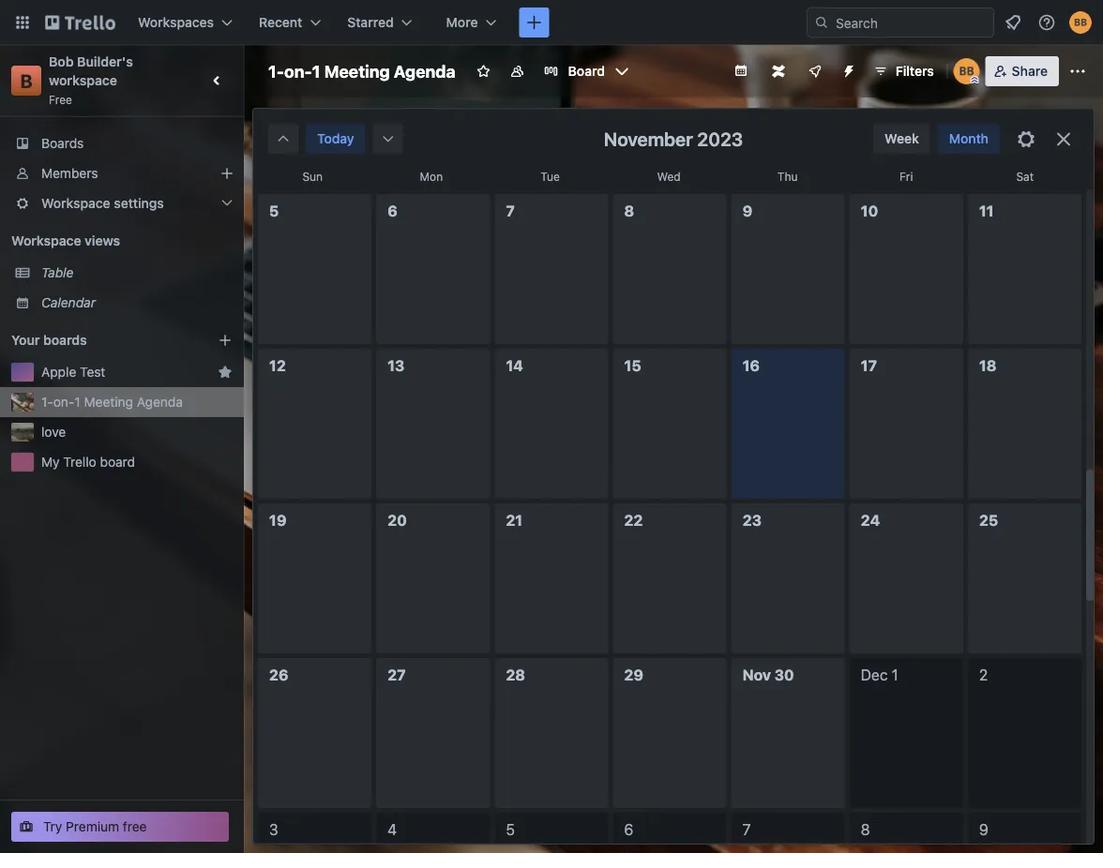 Task type: describe. For each thing, give the bounding box(es) containing it.
your boards with 4 items element
[[11, 329, 190, 352]]

bob
[[49, 54, 74, 69]]

week button
[[874, 124, 930, 154]]

dec 1
[[861, 667, 899, 684]]

0 vertical spatial 8
[[624, 202, 634, 220]]

1- inside "text field"
[[268, 61, 284, 81]]

starred
[[347, 15, 394, 30]]

try
[[43, 819, 62, 835]]

b
[[20, 69, 32, 91]]

bob builder (bobbuilder40) image
[[954, 58, 980, 84]]

19
[[269, 512, 287, 530]]

my trello board link
[[41, 453, 233, 472]]

12
[[269, 357, 286, 375]]

14
[[506, 357, 523, 375]]

mon
[[420, 170, 443, 183]]

workspace views
[[11, 233, 120, 249]]

november 2023
[[604, 128, 743, 150]]

meeting inside "text field"
[[324, 61, 390, 81]]

21
[[506, 512, 523, 530]]

17
[[861, 357, 877, 375]]

apple test
[[41, 364, 105, 380]]

2023
[[697, 128, 743, 150]]

boards
[[41, 136, 84, 151]]

free
[[123, 819, 147, 835]]

1 vertical spatial 7
[[743, 821, 751, 839]]

1-on-1 meeting agenda inside "text field"
[[268, 61, 456, 81]]

25
[[979, 512, 998, 530]]

members
[[41, 166, 98, 181]]

views
[[85, 233, 120, 249]]

27
[[388, 667, 406, 684]]

share button
[[986, 56, 1059, 86]]

boards link
[[0, 129, 244, 159]]

settings
[[114, 196, 164, 211]]

wed
[[657, 170, 681, 183]]

filters button
[[868, 56, 940, 86]]

your
[[11, 333, 40, 348]]

agenda inside "text field"
[[394, 61, 456, 81]]

calendar link
[[41, 294, 233, 312]]

table
[[41, 265, 74, 281]]

workspace navigation collapse icon image
[[205, 68, 231, 94]]

1 horizontal spatial 6
[[624, 821, 634, 839]]

more
[[446, 15, 478, 30]]

2 horizontal spatial 1
[[892, 667, 899, 684]]

bob builder's workspace link
[[49, 54, 136, 88]]

1 vertical spatial 1-
[[41, 395, 53, 410]]

power ups image
[[808, 64, 823, 79]]

26
[[269, 667, 289, 684]]

share
[[1012, 63, 1048, 79]]

create board or workspace image
[[525, 13, 544, 32]]

more button
[[435, 8, 508, 38]]

calendar power-up image
[[733, 63, 748, 78]]

workspace settings button
[[0, 189, 244, 219]]

29
[[624, 667, 644, 684]]

4
[[388, 821, 397, 839]]

workspaces
[[138, 15, 214, 30]]

3
[[269, 821, 278, 839]]

primary element
[[0, 0, 1103, 45]]

0 horizontal spatial 1
[[74, 395, 80, 410]]

workspace visible image
[[510, 64, 525, 79]]

1 inside "text field"
[[312, 61, 320, 81]]

30
[[775, 667, 794, 684]]

board
[[568, 63, 605, 79]]

apple test link
[[41, 363, 210, 382]]

your boards
[[11, 333, 87, 348]]

star or unstar board image
[[476, 64, 491, 79]]

this member is an admin of this board. image
[[971, 76, 979, 84]]

workspace for workspace settings
[[41, 196, 110, 211]]

my trello board
[[41, 455, 135, 470]]

try premium free button
[[11, 812, 229, 842]]

0 vertical spatial 9
[[743, 202, 753, 220]]

fri
[[900, 170, 913, 183]]



Task type: vqa. For each thing, say whether or not it's contained in the screenshot.


Task type: locate. For each thing, give the bounding box(es) containing it.
10
[[861, 202, 878, 220]]

18
[[979, 357, 997, 375]]

1 horizontal spatial 8
[[861, 821, 870, 839]]

1 horizontal spatial 7
[[743, 821, 751, 839]]

23
[[743, 512, 762, 530]]

5
[[269, 202, 279, 220], [506, 821, 515, 839]]

love
[[41, 425, 66, 440]]

8
[[624, 202, 634, 220], [861, 821, 870, 839]]

nov 30
[[743, 667, 794, 684]]

recent button
[[248, 8, 332, 38]]

premium
[[66, 819, 119, 835]]

nov
[[743, 667, 771, 684]]

0 vertical spatial workspace
[[41, 196, 110, 211]]

2
[[979, 667, 988, 684]]

0 notifications image
[[1002, 11, 1024, 34]]

2 vertical spatial 1
[[892, 667, 899, 684]]

starred button
[[336, 8, 424, 38]]

0 horizontal spatial agenda
[[137, 395, 183, 410]]

november
[[604, 128, 693, 150]]

members link
[[0, 159, 244, 189]]

on-
[[284, 61, 312, 81], [53, 395, 74, 410]]

0 horizontal spatial on-
[[53, 395, 74, 410]]

1 vertical spatial workspace
[[11, 233, 81, 249]]

0 vertical spatial on-
[[284, 61, 312, 81]]

1 vertical spatial agenda
[[137, 395, 183, 410]]

1 horizontal spatial 1-
[[268, 61, 284, 81]]

1 vertical spatial 5
[[506, 821, 515, 839]]

calendar
[[41, 295, 96, 311]]

22
[[624, 512, 643, 530]]

24
[[861, 512, 880, 530]]

28
[[506, 667, 525, 684]]

meeting down starred
[[324, 61, 390, 81]]

apple
[[41, 364, 76, 380]]

0 vertical spatial meeting
[[324, 61, 390, 81]]

6
[[388, 202, 398, 220], [624, 821, 634, 839]]

1 horizontal spatial meeting
[[324, 61, 390, 81]]

agenda left the star or unstar board icon
[[394, 61, 456, 81]]

back to home image
[[45, 8, 115, 38]]

open information menu image
[[1038, 13, 1056, 32]]

1-on-1 meeting agenda link
[[41, 393, 233, 412]]

bob builder (bobbuilder40) image
[[1070, 11, 1092, 34]]

0 horizontal spatial 6
[[388, 202, 398, 220]]

1- down recent
[[268, 61, 284, 81]]

workspace up the table
[[11, 233, 81, 249]]

1 right dec
[[892, 667, 899, 684]]

0 vertical spatial 6
[[388, 202, 398, 220]]

trello
[[63, 455, 96, 470]]

1
[[312, 61, 320, 81], [74, 395, 80, 410], [892, 667, 899, 684]]

test
[[80, 364, 105, 380]]

on- down the recent dropdown button
[[284, 61, 312, 81]]

1-on-1 meeting agenda
[[268, 61, 456, 81], [41, 395, 183, 410]]

1-on-1 meeting agenda down starred
[[268, 61, 456, 81]]

workspace settings
[[41, 196, 164, 211]]

automation image
[[834, 56, 860, 83]]

1 horizontal spatial 9
[[979, 821, 989, 839]]

1 vertical spatial 1-on-1 meeting agenda
[[41, 395, 183, 410]]

confluence icon image
[[772, 65, 785, 78]]

sm image
[[274, 129, 293, 148]]

1 vertical spatial 8
[[861, 821, 870, 839]]

13
[[388, 357, 405, 375]]

1 vertical spatial meeting
[[84, 395, 133, 410]]

thu
[[778, 170, 798, 183]]

search image
[[814, 15, 829, 30]]

my
[[41, 455, 60, 470]]

filters
[[896, 63, 934, 79]]

1 horizontal spatial on-
[[284, 61, 312, 81]]

0 horizontal spatial 1-
[[41, 395, 53, 410]]

on- inside "text field"
[[284, 61, 312, 81]]

board
[[100, 455, 135, 470]]

Board name text field
[[259, 56, 465, 86]]

b link
[[11, 66, 41, 96]]

workspaces button
[[127, 8, 244, 38]]

1 vertical spatial 9
[[979, 821, 989, 839]]

0 horizontal spatial 9
[[743, 202, 753, 220]]

workspace inside dropdown button
[[41, 196, 110, 211]]

sat
[[1016, 170, 1034, 183]]

0 vertical spatial 7
[[506, 202, 515, 220]]

0 vertical spatial 1
[[312, 61, 320, 81]]

boards
[[43, 333, 87, 348]]

0 vertical spatial 5
[[269, 202, 279, 220]]

9
[[743, 202, 753, 220], [979, 821, 989, 839]]

add board image
[[218, 333, 233, 348]]

16
[[743, 357, 760, 375]]

1 horizontal spatial 1
[[312, 61, 320, 81]]

builder's
[[77, 54, 133, 69]]

0 horizontal spatial meeting
[[84, 395, 133, 410]]

1 vertical spatial 1
[[74, 395, 80, 410]]

1 horizontal spatial 1-on-1 meeting agenda
[[268, 61, 456, 81]]

on- down apple
[[53, 395, 74, 410]]

board button
[[536, 56, 637, 86]]

0 horizontal spatial 5
[[269, 202, 279, 220]]

1- up love on the left of page
[[41, 395, 53, 410]]

workspace for workspace views
[[11, 233, 81, 249]]

15
[[624, 357, 641, 375]]

meeting down 'test'
[[84, 395, 133, 410]]

1 vertical spatial on-
[[53, 395, 74, 410]]

show menu image
[[1069, 62, 1087, 81]]

agenda
[[394, 61, 456, 81], [137, 395, 183, 410]]

20
[[388, 512, 407, 530]]

starred icon image
[[218, 365, 233, 380]]

1 horizontal spatial 5
[[506, 821, 515, 839]]

sun
[[303, 170, 323, 183]]

bob builder's workspace free
[[49, 54, 136, 106]]

1 vertical spatial 6
[[624, 821, 634, 839]]

0 vertical spatial 1-on-1 meeting agenda
[[268, 61, 456, 81]]

recent
[[259, 15, 302, 30]]

tue
[[541, 170, 560, 183]]

sm image
[[379, 129, 397, 148]]

Search field
[[829, 8, 994, 37]]

1-on-1 meeting agenda down apple test link
[[41, 395, 183, 410]]

7
[[506, 202, 515, 220], [743, 821, 751, 839]]

0 vertical spatial 1-
[[268, 61, 284, 81]]

11
[[979, 202, 994, 220]]

0 horizontal spatial 7
[[506, 202, 515, 220]]

table link
[[41, 264, 233, 282]]

free
[[49, 93, 72, 106]]

try premium free
[[43, 819, 147, 835]]

1 down the recent dropdown button
[[312, 61, 320, 81]]

1-
[[268, 61, 284, 81], [41, 395, 53, 410]]

week
[[885, 131, 919, 146]]

0 vertical spatial agenda
[[394, 61, 456, 81]]

agenda up love link
[[137, 395, 183, 410]]

dec
[[861, 667, 888, 684]]

0 horizontal spatial 8
[[624, 202, 634, 220]]

workspace
[[49, 73, 117, 88]]

love link
[[41, 423, 233, 442]]

1 horizontal spatial agenda
[[394, 61, 456, 81]]

1 down apple test
[[74, 395, 80, 410]]

workspace
[[41, 196, 110, 211], [11, 233, 81, 249]]

workspace down members
[[41, 196, 110, 211]]

0 horizontal spatial 1-on-1 meeting agenda
[[41, 395, 183, 410]]



